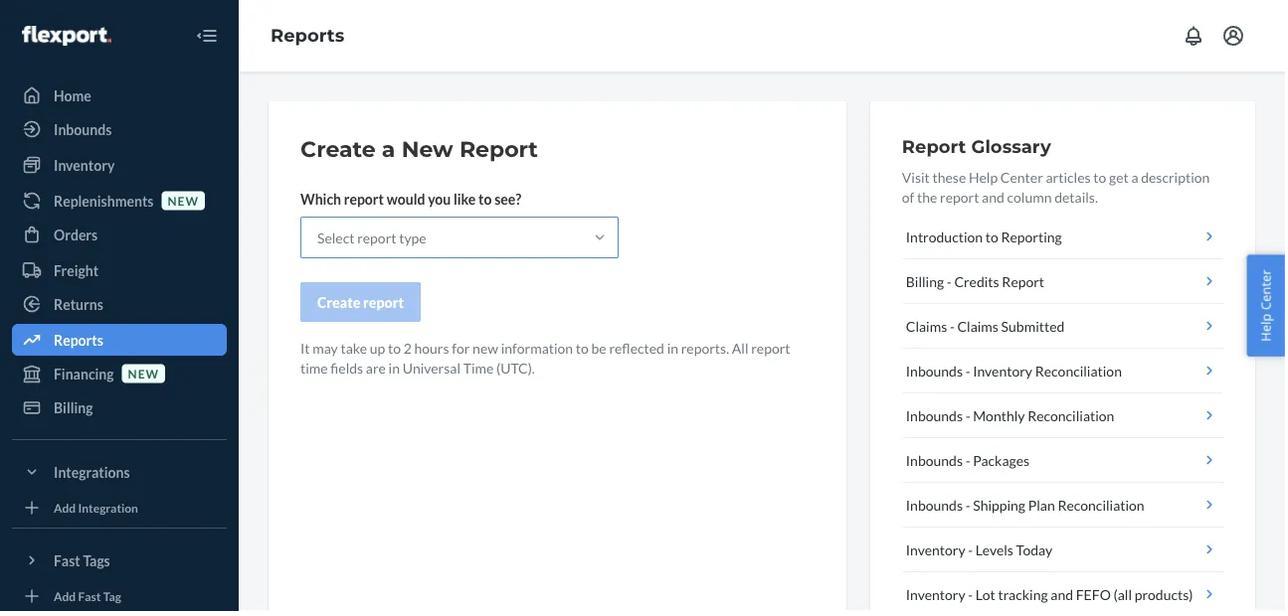 Task type: vqa. For each thing, say whether or not it's contained in the screenshot.
'Add' to the top
yes



Task type: describe. For each thing, give the bounding box(es) containing it.
inbounds - monthly reconciliation
[[906, 408, 1115, 424]]

report for which report would you like to see?
[[344, 191, 384, 207]]

which report would you like to see?
[[301, 191, 522, 207]]

time
[[301, 360, 328, 377]]

create a new report
[[301, 136, 538, 163]]

inventory - levels today button
[[902, 528, 1224, 573]]

inbounds - monthly reconciliation button
[[902, 394, 1224, 439]]

- for monthly
[[966, 408, 971, 424]]

add integration
[[54, 501, 138, 515]]

for
[[452, 340, 470, 357]]

- for claims
[[950, 318, 955, 335]]

inventory - lot tracking and fefo (all products)
[[906, 587, 1194, 604]]

0 horizontal spatial a
[[382, 136, 395, 163]]

report inside visit these help center articles to get a description of the report and column details.
[[940, 189, 980, 205]]

lot
[[976, 587, 996, 604]]

replenishments
[[54, 193, 154, 209]]

add fast tag
[[54, 590, 121, 604]]

fast inside dropdown button
[[54, 553, 80, 570]]

like
[[454, 191, 476, 207]]

fast tags
[[54, 553, 110, 570]]

report glossary
[[902, 135, 1051, 157]]

inventory inside button
[[973, 363, 1033, 380]]

home
[[54, 87, 91, 104]]

which
[[301, 191, 341, 207]]

inbounds - shipping plan reconciliation
[[906, 497, 1145, 514]]

packages
[[973, 452, 1030, 469]]

inbounds - inventory reconciliation
[[906, 363, 1122, 380]]

0 vertical spatial reports
[[271, 25, 345, 46]]

- for packages
[[966, 452, 971, 469]]

integrations button
[[12, 457, 227, 489]]

are
[[366, 360, 386, 377]]

take
[[341, 340, 367, 357]]

- for inventory
[[966, 363, 971, 380]]

introduction to reporting
[[906, 228, 1062, 245]]

1 claims from the left
[[906, 318, 948, 335]]

freight
[[54, 262, 99, 279]]

details.
[[1055, 189, 1098, 205]]

returns
[[54, 296, 103, 313]]

reflected
[[609, 340, 665, 357]]

billing link
[[12, 392, 227, 424]]

create report
[[317, 294, 404, 311]]

- for credits
[[947, 273, 952, 290]]

billing for billing - credits report
[[906, 273, 944, 290]]

reconciliation for inbounds - monthly reconciliation
[[1028, 408, 1115, 424]]

returns link
[[12, 289, 227, 320]]

inbounds - packages button
[[902, 439, 1224, 484]]

help inside visit these help center articles to get a description of the report and column details.
[[969, 169, 998, 186]]

reports.
[[681, 340, 730, 357]]

add integration link
[[12, 497, 227, 520]]

inventory for inventory - lot tracking and fefo (all products)
[[906, 587, 966, 604]]

new for financing
[[128, 367, 159, 381]]

column
[[1008, 189, 1052, 205]]

description
[[1142, 169, 1210, 186]]

2 vertical spatial reconciliation
[[1058, 497, 1145, 514]]

1 vertical spatial fast
[[78, 590, 101, 604]]

(all
[[1114, 587, 1132, 604]]

see?
[[495, 191, 522, 207]]

create report button
[[301, 283, 421, 322]]

new
[[402, 136, 453, 163]]

to inside introduction to reporting button
[[986, 228, 999, 245]]

fields
[[331, 360, 363, 377]]

glossary
[[972, 135, 1051, 157]]

select report type
[[317, 229, 427, 246]]

articles
[[1046, 169, 1091, 186]]

reporting
[[1002, 228, 1062, 245]]

time
[[463, 360, 494, 377]]

1 horizontal spatial in
[[667, 340, 679, 357]]

inventory - levels today
[[906, 542, 1053, 559]]

inventory for inventory
[[54, 157, 115, 174]]

get
[[1110, 169, 1129, 186]]

inbounds - packages
[[906, 452, 1030, 469]]

flexport logo image
[[22, 26, 111, 46]]

inbounds for inbounds - packages
[[906, 452, 963, 469]]

report for billing - credits report
[[1002, 273, 1045, 290]]

open notifications image
[[1182, 24, 1206, 48]]

credits
[[955, 273, 1000, 290]]

tag
[[103, 590, 121, 604]]

1 vertical spatial in
[[389, 360, 400, 377]]

these
[[933, 169, 966, 186]]

today
[[1017, 542, 1053, 559]]

and inside visit these help center articles to get a description of the report and column details.
[[982, 189, 1005, 205]]

inbounds for inbounds
[[54, 121, 112, 138]]

tags
[[83, 553, 110, 570]]

up
[[370, 340, 385, 357]]

1 horizontal spatial reports link
[[271, 25, 345, 46]]

add for add integration
[[54, 501, 76, 515]]

help center button
[[1247, 255, 1286, 357]]

to right the like
[[479, 191, 492, 207]]

inventory link
[[12, 149, 227, 181]]

fefo
[[1076, 587, 1111, 604]]

inventory - lot tracking and fefo (all products) button
[[902, 573, 1224, 612]]

- for lot
[[969, 587, 973, 604]]

visit these help center articles to get a description of the report and column details.
[[902, 169, 1210, 205]]

billing - credits report button
[[902, 260, 1224, 305]]

center inside visit these help center articles to get a description of the report and column details.
[[1001, 169, 1044, 186]]

of
[[902, 189, 915, 205]]

fast tags button
[[12, 545, 227, 577]]

hours
[[414, 340, 449, 357]]

introduction
[[906, 228, 983, 245]]

introduction to reporting button
[[902, 215, 1224, 260]]

financing
[[54, 366, 114, 383]]

2
[[404, 340, 412, 357]]



Task type: locate. For each thing, give the bounding box(es) containing it.
2 claims from the left
[[958, 318, 999, 335]]

a inside visit these help center articles to get a description of the report and column details.
[[1132, 169, 1139, 186]]

inbounds
[[54, 121, 112, 138], [906, 363, 963, 380], [906, 408, 963, 424], [906, 452, 963, 469], [906, 497, 963, 514]]

and
[[982, 189, 1005, 205], [1051, 587, 1074, 604]]

would
[[387, 191, 425, 207]]

claims down billing - credits report
[[906, 318, 948, 335]]

inventory
[[54, 157, 115, 174], [973, 363, 1033, 380], [906, 542, 966, 559], [906, 587, 966, 604]]

and inside button
[[1051, 587, 1074, 604]]

new up orders link
[[168, 193, 199, 208]]

report left type
[[357, 229, 397, 246]]

select
[[317, 229, 355, 246]]

billing - credits report
[[906, 273, 1045, 290]]

it may take up to 2 hours for new information to be reflected in reports. all report time fields are in universal time (utc).
[[301, 340, 791, 377]]

add fast tag link
[[12, 585, 227, 609]]

0 horizontal spatial report
[[460, 136, 538, 163]]

report right the all
[[752, 340, 791, 357]]

center
[[1001, 169, 1044, 186], [1257, 270, 1275, 311]]

monthly
[[973, 408, 1025, 424]]

0 horizontal spatial reports link
[[12, 324, 227, 356]]

inbounds - shipping plan reconciliation button
[[902, 484, 1224, 528]]

1 horizontal spatial a
[[1132, 169, 1139, 186]]

report up 'up'
[[363, 294, 404, 311]]

report down these
[[940, 189, 980, 205]]

inventory inside button
[[906, 587, 966, 604]]

billing for billing
[[54, 400, 93, 416]]

a right get
[[1132, 169, 1139, 186]]

- for levels
[[969, 542, 973, 559]]

to left 2
[[388, 340, 401, 357]]

- inside button
[[947, 273, 952, 290]]

inventory for inventory - levels today
[[906, 542, 966, 559]]

0 horizontal spatial center
[[1001, 169, 1044, 186]]

report inside button
[[1002, 273, 1045, 290]]

report
[[902, 135, 967, 157], [460, 136, 538, 163], [1002, 273, 1045, 290]]

inbounds left packages
[[906, 452, 963, 469]]

1 horizontal spatial billing
[[906, 273, 944, 290]]

inbounds link
[[12, 113, 227, 145]]

1 vertical spatial add
[[54, 590, 76, 604]]

create inside button
[[317, 294, 361, 311]]

1 horizontal spatial reports
[[271, 25, 345, 46]]

inventory left levels
[[906, 542, 966, 559]]

billing down financing
[[54, 400, 93, 416]]

visit
[[902, 169, 930, 186]]

new
[[168, 193, 199, 208], [473, 340, 498, 357], [128, 367, 159, 381]]

- for shipping
[[966, 497, 971, 514]]

create up which
[[301, 136, 376, 163]]

1 vertical spatial center
[[1257, 270, 1275, 311]]

1 vertical spatial new
[[473, 340, 498, 357]]

1 vertical spatial help
[[1257, 314, 1275, 342]]

plan
[[1029, 497, 1056, 514]]

may
[[313, 340, 338, 357]]

home link
[[12, 80, 227, 111]]

information
[[501, 340, 573, 357]]

- inside button
[[966, 363, 971, 380]]

report for create a new report
[[460, 136, 538, 163]]

report up select report type
[[344, 191, 384, 207]]

fast left tags
[[54, 553, 80, 570]]

- down the claims - claims submitted
[[966, 363, 971, 380]]

0 vertical spatial center
[[1001, 169, 1044, 186]]

to left be
[[576, 340, 589, 357]]

1 horizontal spatial new
[[168, 193, 199, 208]]

1 horizontal spatial help
[[1257, 314, 1275, 342]]

2 horizontal spatial new
[[473, 340, 498, 357]]

0 vertical spatial a
[[382, 136, 395, 163]]

it
[[301, 340, 310, 357]]

levels
[[976, 542, 1014, 559]]

orders
[[54, 226, 98, 243]]

universal
[[403, 360, 461, 377]]

- left "lot"
[[969, 587, 973, 604]]

0 vertical spatial new
[[168, 193, 199, 208]]

0 vertical spatial help
[[969, 169, 998, 186]]

reconciliation for inbounds - inventory reconciliation
[[1036, 363, 1122, 380]]

reconciliation inside button
[[1036, 363, 1122, 380]]

inbounds for inbounds - monthly reconciliation
[[906, 408, 963, 424]]

0 horizontal spatial and
[[982, 189, 1005, 205]]

- left shipping
[[966, 497, 971, 514]]

be
[[592, 340, 607, 357]]

create
[[301, 136, 376, 163], [317, 294, 361, 311]]

inventory left "lot"
[[906, 587, 966, 604]]

claims down credits
[[958, 318, 999, 335]]

(utc).
[[497, 360, 535, 377]]

report for create report
[[363, 294, 404, 311]]

reports inside 'reports' link
[[54, 332, 103, 349]]

add for add fast tag
[[54, 590, 76, 604]]

0 horizontal spatial claims
[[906, 318, 948, 335]]

reconciliation down inbounds - inventory reconciliation button
[[1028, 408, 1115, 424]]

type
[[399, 229, 427, 246]]

to inside visit these help center articles to get a description of the report and column details.
[[1094, 169, 1107, 186]]

0 vertical spatial fast
[[54, 553, 80, 570]]

1 vertical spatial a
[[1132, 169, 1139, 186]]

create for create report
[[317, 294, 361, 311]]

shipping
[[973, 497, 1026, 514]]

0 vertical spatial add
[[54, 501, 76, 515]]

fast
[[54, 553, 80, 570], [78, 590, 101, 604]]

create up 'may'
[[317, 294, 361, 311]]

report down "reporting"
[[1002, 273, 1045, 290]]

2 horizontal spatial report
[[1002, 273, 1045, 290]]

0 vertical spatial and
[[982, 189, 1005, 205]]

add left integration
[[54, 501, 76, 515]]

0 horizontal spatial help
[[969, 169, 998, 186]]

1 vertical spatial create
[[317, 294, 361, 311]]

to left get
[[1094, 169, 1107, 186]]

help inside button
[[1257, 314, 1275, 342]]

0 horizontal spatial billing
[[54, 400, 93, 416]]

close navigation image
[[195, 24, 219, 48]]

all
[[732, 340, 749, 357]]

the
[[917, 189, 938, 205]]

to left "reporting"
[[986, 228, 999, 245]]

1 vertical spatial reconciliation
[[1028, 408, 1115, 424]]

- inside 'button'
[[969, 542, 973, 559]]

integrations
[[54, 464, 130, 481]]

inbounds for inbounds - inventory reconciliation
[[906, 363, 963, 380]]

freight link
[[12, 255, 227, 287]]

reconciliation down "claims - claims submitted" button
[[1036, 363, 1122, 380]]

billing down introduction
[[906, 273, 944, 290]]

and left fefo
[[1051, 587, 1074, 604]]

1 vertical spatial and
[[1051, 587, 1074, 604]]

you
[[428, 191, 451, 207]]

0 vertical spatial in
[[667, 340, 679, 357]]

claims
[[906, 318, 948, 335], [958, 318, 999, 335]]

inbounds down home
[[54, 121, 112, 138]]

1 vertical spatial billing
[[54, 400, 93, 416]]

center inside button
[[1257, 270, 1275, 311]]

inbounds for inbounds - shipping plan reconciliation
[[906, 497, 963, 514]]

inbounds down the claims - claims submitted
[[906, 363, 963, 380]]

- left levels
[[969, 542, 973, 559]]

1 horizontal spatial claims
[[958, 318, 999, 335]]

and left column
[[982, 189, 1005, 205]]

2 vertical spatial new
[[128, 367, 159, 381]]

in right are
[[389, 360, 400, 377]]

report inside button
[[363, 294, 404, 311]]

reconciliation
[[1036, 363, 1122, 380], [1028, 408, 1115, 424], [1058, 497, 1145, 514]]

new for replenishments
[[168, 193, 199, 208]]

inbounds down inbounds - packages on the bottom right
[[906, 497, 963, 514]]

1 add from the top
[[54, 501, 76, 515]]

new inside it may take up to 2 hours for new information to be reflected in reports. all report time fields are in universal time (utc).
[[473, 340, 498, 357]]

- left 'monthly'
[[966, 408, 971, 424]]

new up time
[[473, 340, 498, 357]]

submitted
[[1002, 318, 1065, 335]]

1 horizontal spatial report
[[902, 135, 967, 157]]

0 vertical spatial reports link
[[271, 25, 345, 46]]

0 horizontal spatial new
[[128, 367, 159, 381]]

0 vertical spatial create
[[301, 136, 376, 163]]

- left packages
[[966, 452, 971, 469]]

add
[[54, 501, 76, 515], [54, 590, 76, 604]]

reports link
[[271, 25, 345, 46], [12, 324, 227, 356]]

report
[[940, 189, 980, 205], [344, 191, 384, 207], [357, 229, 397, 246], [363, 294, 404, 311], [752, 340, 791, 357]]

inbounds inside button
[[906, 363, 963, 380]]

tracking
[[999, 587, 1048, 604]]

report for select report type
[[357, 229, 397, 246]]

inbounds up inbounds - packages on the bottom right
[[906, 408, 963, 424]]

- left credits
[[947, 273, 952, 290]]

report up these
[[902, 135, 967, 157]]

1 horizontal spatial and
[[1051, 587, 1074, 604]]

in left reports.
[[667, 340, 679, 357]]

2 add from the top
[[54, 590, 76, 604]]

inventory up "replenishments"
[[54, 157, 115, 174]]

help center
[[1257, 270, 1275, 342]]

1 vertical spatial reports
[[54, 332, 103, 349]]

0 vertical spatial billing
[[906, 273, 944, 290]]

billing
[[906, 273, 944, 290], [54, 400, 93, 416]]

new up the billing link
[[128, 367, 159, 381]]

inventory inside 'button'
[[906, 542, 966, 559]]

claims - claims submitted button
[[902, 305, 1224, 349]]

fast left tag
[[78, 590, 101, 604]]

claims - claims submitted
[[906, 318, 1065, 335]]

reconciliation down inbounds - packages button
[[1058, 497, 1145, 514]]

0 horizontal spatial in
[[389, 360, 400, 377]]

orders link
[[12, 219, 227, 251]]

- down billing - credits report
[[950, 318, 955, 335]]

billing inside button
[[906, 273, 944, 290]]

inbounds - inventory reconciliation button
[[902, 349, 1224, 394]]

a
[[382, 136, 395, 163], [1132, 169, 1139, 186]]

products)
[[1135, 587, 1194, 604]]

a left 'new'
[[382, 136, 395, 163]]

0 horizontal spatial reports
[[54, 332, 103, 349]]

inventory up 'monthly'
[[973, 363, 1033, 380]]

to
[[1094, 169, 1107, 186], [479, 191, 492, 207], [986, 228, 999, 245], [388, 340, 401, 357], [576, 340, 589, 357]]

1 horizontal spatial center
[[1257, 270, 1275, 311]]

open account menu image
[[1222, 24, 1246, 48]]

report up "see?"
[[460, 136, 538, 163]]

add down fast tags
[[54, 590, 76, 604]]

create for create a new report
[[301, 136, 376, 163]]

report inside it may take up to 2 hours for new information to be reflected in reports. all report time fields are in universal time (utc).
[[752, 340, 791, 357]]

0 vertical spatial reconciliation
[[1036, 363, 1122, 380]]

1 vertical spatial reports link
[[12, 324, 227, 356]]



